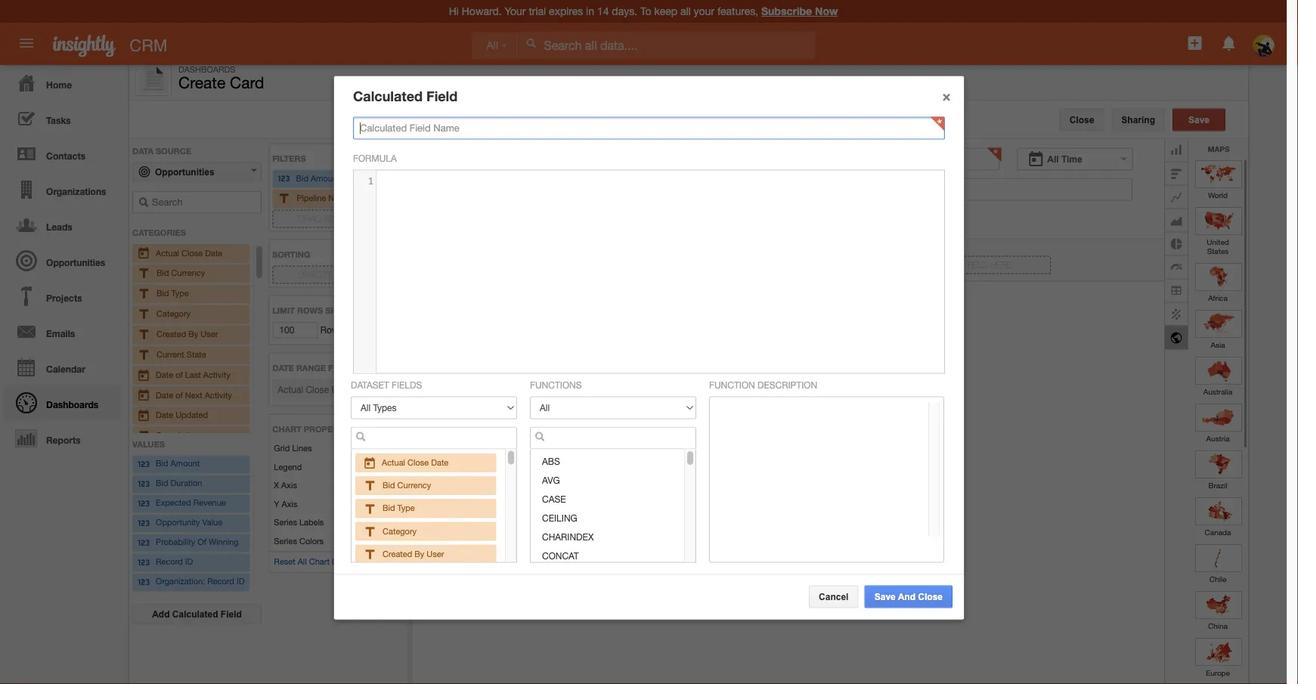 Task type: describe. For each thing, give the bounding box(es) containing it.
tasks
[[46, 115, 71, 126]]

reset all chart properties
[[274, 557, 370, 567]]

pipeline name in ("opportunity pipeline")
[[297, 193, 449, 203]]

case
[[542, 493, 566, 504]]

dashboards for dashboards
[[46, 399, 98, 410]]

calendar link
[[4, 349, 121, 385]]

subscribe now
[[761, 5, 838, 17]]

rows group
[[129, 139, 449, 684]]

vertical bar image
[[1165, 139, 1189, 161]]

field inside group
[[968, 260, 988, 270]]

lines
[[292, 443, 312, 453]]

charindex
[[542, 531, 594, 542]]

description inside × dialog
[[758, 380, 818, 390]]

pipeline
[[297, 193, 326, 203]]

subscribe
[[761, 5, 812, 17]]

cancel button
[[809, 586, 859, 608]]

activity for date of next activity
[[205, 390, 232, 400]]

expected revenue link
[[137, 496, 245, 512]]

id inside organization: record id link
[[237, 577, 245, 587]]

0 vertical spatial properties
[[304, 424, 357, 434]]

not
[[351, 173, 363, 183]]

record inside "link"
[[156, 557, 183, 567]]

cancel
[[819, 592, 849, 602]]

reports link
[[4, 420, 121, 456]]

bid currency for the bid type link in × dialog
[[383, 480, 431, 490]]

drag inside group
[[942, 260, 965, 270]]

save for save
[[1189, 115, 1210, 125]]

1 vertical spatial rows
[[318, 325, 343, 335]]

all link
[[471, 32, 517, 59]]

bid amount is not empty
[[296, 173, 388, 183]]

shown
[[325, 305, 357, 315]]

current state link
[[137, 347, 245, 363]]

values
[[132, 439, 165, 449]]

categories
[[132, 228, 186, 237]]

category for category link inside × dialog
[[383, 526, 417, 536]]

id inside "record id" "link"
[[185, 557, 193, 567]]

table image
[[1165, 279, 1189, 302]]

description inside rows 'group'
[[157, 430, 199, 440]]

duration
[[171, 479, 202, 488]]

winning
[[209, 538, 239, 547]]

created for rightmost the actual close date link
[[383, 549, 412, 558]]

all for all time
[[1048, 154, 1059, 164]]

record id link
[[137, 555, 245, 571]]

close inside "button"
[[918, 592, 943, 602]]

canada
[[1205, 527, 1231, 536]]

states
[[1207, 246, 1229, 255]]

line image
[[1165, 185, 1189, 208]]

dashboards create card
[[178, 64, 264, 92]]

bid currency link for the bid type link in × dialog
[[363, 480, 431, 490]]

bid duration
[[156, 479, 202, 488]]

0 vertical spatial opportunities link
[[132, 162, 262, 182]]

maps
[[1208, 144, 1230, 153]]

all time link
[[1017, 148, 1133, 171]]

chile
[[1210, 574, 1227, 583]]

grid
[[274, 443, 290, 453]]

created by user for category link inside × dialog
[[383, 549, 444, 558]]

dashboards for dashboards create card
[[178, 64, 235, 74]]

europe
[[1206, 668, 1230, 677]]

drag field here inside group
[[942, 260, 1012, 270]]

functions
[[530, 380, 582, 390]]

organizations
[[46, 186, 106, 197]]

× button
[[935, 81, 959, 111]]

add calculated field
[[152, 610, 242, 620]]

description link
[[137, 428, 245, 444]]

value
[[202, 518, 222, 528]]

organization: record id
[[156, 577, 245, 587]]

abs
[[542, 455, 560, 466]]

actual close date for rightmost the actual close date link
[[382, 457, 449, 467]]

0 horizontal spatial opportunities
[[46, 257, 105, 268]]

next
[[185, 390, 203, 400]]

create
[[178, 73, 226, 92]]

legend
[[274, 462, 302, 472]]

date for date of next activity
[[156, 390, 173, 400]]

created by user link for category link associated with the left the actual close date link
[[137, 327, 245, 342]]

calculated field
[[353, 88, 458, 104]]

0 horizontal spatial actual close date link
[[137, 245, 245, 261]]

contacts link
[[4, 136, 121, 172]]

1 vertical spatial chart
[[309, 557, 330, 567]]

bid amount is not empty link
[[277, 171, 389, 186]]

series colors
[[274, 536, 324, 546]]

of for last
[[176, 370, 183, 379]]

chart properties
[[272, 424, 357, 434]]

area image
[[1165, 208, 1189, 232]]

organization:
[[156, 577, 205, 587]]

bid type link for category link associated with the left the actual close date link
[[137, 286, 245, 302]]

current
[[157, 349, 184, 359]]

ceiling
[[542, 512, 577, 523]]

data source
[[132, 146, 191, 156]]

china
[[1208, 621, 1228, 630]]

1 vertical spatial properties
[[332, 557, 370, 567]]

emails link
[[4, 314, 121, 349]]

africa
[[1209, 293, 1228, 302]]

x axis
[[274, 481, 297, 490]]

bid amount
[[156, 459, 200, 469]]

projects
[[46, 293, 82, 303]]

date of last activity link
[[137, 367, 245, 383]]

opportunity value
[[156, 518, 222, 528]]

calendar
[[46, 364, 85, 374]]

add
[[152, 610, 170, 620]]

card
[[230, 73, 264, 92]]

by for rightmost the actual close date link
[[415, 549, 424, 558]]

bid duration link
[[137, 477, 245, 492]]

data
[[132, 146, 153, 156]]

concat
[[542, 550, 579, 561]]

series labels
[[274, 518, 324, 527]]

group containing all time
[[413, 139, 1255, 684]]

save and close
[[875, 592, 943, 602]]

notifications image
[[1220, 34, 1238, 52]]

empty
[[365, 173, 388, 183]]

limit rows shown
[[272, 305, 357, 315]]

Calculated Field Name text field
[[353, 117, 945, 140]]

tasks link
[[4, 101, 121, 136]]

date of last activity
[[156, 370, 230, 379]]

field inside × dialog
[[426, 88, 458, 104]]

date for date updated
[[156, 410, 173, 420]]

probability
[[156, 538, 195, 547]]

calculated inside rows 'group'
[[172, 610, 218, 620]]

activity for date of last activity
[[203, 370, 230, 379]]

subscribe now link
[[761, 5, 838, 17]]

reset all chart properties link
[[274, 557, 370, 567]]

reset
[[274, 557, 295, 567]]

sharing link
[[1112, 109, 1165, 131]]

of
[[198, 538, 206, 547]]



Task type: vqa. For each thing, say whether or not it's contained in the screenshot.
"Paula Oliver"
no



Task type: locate. For each thing, give the bounding box(es) containing it.
now
[[815, 5, 838, 17]]

1 horizontal spatial record
[[207, 577, 234, 587]]

0 vertical spatial chart
[[272, 424, 301, 434]]

created inside rows 'group'
[[157, 329, 186, 339]]

type inside × dialog
[[397, 503, 415, 513]]

0 vertical spatial bid type link
[[137, 286, 245, 302]]

currency for the bid type link in × dialog
[[397, 480, 431, 490]]

united states
[[1207, 237, 1229, 255]]

created by user
[[157, 329, 218, 339], [383, 549, 444, 558]]

calculated inside × dialog
[[353, 88, 423, 104]]

bid currency inside × dialog
[[383, 480, 431, 490]]

record down probability
[[156, 557, 183, 567]]

description right the 'function'
[[758, 380, 818, 390]]

bid amount link
[[137, 457, 245, 472]]

other image
[[1165, 302, 1189, 326]]

all for all
[[487, 40, 498, 51]]

0 horizontal spatial actual close date
[[156, 248, 223, 257]]

actual for rightmost the actual close date link
[[382, 457, 405, 467]]

amount left is
[[311, 173, 340, 183]]

contacts
[[46, 150, 86, 161]]

1 vertical spatial actual close date link
[[363, 457, 449, 467]]

save for save and close
[[875, 592, 896, 602]]

colors
[[299, 536, 324, 546]]

date inside × dialog
[[431, 457, 449, 467]]

0 vertical spatial created
[[157, 329, 186, 339]]

1 vertical spatial created by user link
[[363, 549, 444, 558]]

last
[[185, 370, 201, 379]]

1 vertical spatial actual close date
[[382, 457, 449, 467]]

1 vertical spatial by
[[415, 549, 424, 558]]

close inside button
[[1070, 115, 1094, 125]]

bid currency link down categories
[[137, 266, 245, 281]]

1 horizontal spatial created by user
[[383, 549, 444, 558]]

0 vertical spatial created by user
[[157, 329, 218, 339]]

0 vertical spatial save
[[1189, 115, 1210, 125]]

id down winning on the bottom left of page
[[237, 577, 245, 587]]

asia
[[1211, 340, 1225, 349]]

by inside rows 'group'
[[188, 329, 198, 339]]

id down 'probability of winning' link
[[185, 557, 193, 567]]

series for series colors
[[274, 536, 297, 546]]

Chart Description.... text field
[[428, 178, 1133, 201]]

1 of from the top
[[176, 370, 183, 379]]

1 vertical spatial bid currency
[[383, 480, 431, 490]]

y
[[274, 499, 279, 509]]

save left the and
[[875, 592, 896, 602]]

search image
[[355, 431, 366, 442]]

1 vertical spatial opportunities link
[[4, 243, 121, 278]]

0 vertical spatial calculated
[[353, 88, 423, 104]]

of left last
[[176, 370, 183, 379]]

labels
[[299, 518, 324, 527]]

category link for the left the actual close date link
[[137, 306, 245, 322]]

grid lines
[[274, 443, 312, 453]]

type inside the bid type link
[[171, 288, 189, 298]]

save up 'maps'
[[1189, 115, 1210, 125]]

category inside rows 'group'
[[157, 309, 191, 318]]

0 horizontal spatial bid type link
[[137, 286, 245, 302]]

category for category link associated with the left the actual close date link
[[157, 309, 191, 318]]

close
[[1070, 115, 1094, 125], [182, 248, 203, 257], [408, 457, 429, 467], [918, 592, 943, 602]]

1 vertical spatial axis
[[282, 499, 297, 509]]

expected
[[156, 498, 191, 508]]

actual close date inside × dialog
[[382, 457, 449, 467]]

actual close date link down categories
[[137, 245, 245, 261]]

0 horizontal spatial actual
[[156, 248, 179, 257]]

australia
[[1204, 387, 1233, 395]]

organization: record id link
[[137, 575, 245, 590]]

1 horizontal spatial currency
[[397, 480, 431, 490]]

0 vertical spatial currency
[[171, 268, 205, 278]]

opportunities down source
[[155, 167, 215, 177]]

is
[[342, 173, 348, 183]]

activity right next
[[205, 390, 232, 400]]

0 vertical spatial type
[[171, 288, 189, 298]]

1 horizontal spatial opportunities link
[[132, 162, 262, 182]]

bid currency link down search icon
[[363, 480, 431, 490]]

activity
[[203, 370, 230, 379], [205, 390, 232, 400]]

all inside group
[[1048, 154, 1059, 164]]

1 vertical spatial opportunities
[[46, 257, 105, 268]]

1 horizontal spatial bid type link
[[363, 503, 415, 513]]

group
[[413, 139, 1255, 684]]

actual close date inside rows 'group'
[[156, 248, 223, 257]]

of left next
[[176, 390, 183, 400]]

Enter Chart Title (Required) text field
[[428, 148, 1000, 171]]

0 horizontal spatial category
[[157, 309, 191, 318]]

description down date updated
[[157, 430, 199, 440]]

0 horizontal spatial user
[[201, 329, 218, 339]]

None text field
[[530, 427, 696, 449]]

source
[[156, 146, 191, 156]]

pipeline")
[[414, 193, 449, 203]]

formula
[[353, 153, 397, 164]]

1 horizontal spatial user
[[427, 549, 444, 558]]

dashboards inside 'dashboards create card'
[[178, 64, 235, 74]]

id
[[185, 557, 193, 567], [237, 577, 245, 587]]

user inside rows 'group'
[[201, 329, 218, 339]]

opportunities link up search text box
[[132, 162, 262, 182]]

by inside × dialog
[[415, 549, 424, 558]]

bid currency link inside × dialog
[[363, 480, 431, 490]]

date updated
[[156, 410, 208, 420]]

0 vertical spatial category
[[157, 309, 191, 318]]

series for series labels
[[274, 518, 297, 527]]

type
[[171, 288, 189, 298], [397, 503, 415, 513]]

world
[[1208, 190, 1228, 199]]

1
[[368, 176, 374, 186]]

1 series from the top
[[274, 518, 297, 527]]

amount for name
[[311, 173, 340, 183]]

1 vertical spatial user
[[427, 549, 444, 558]]

1 horizontal spatial description
[[758, 380, 818, 390]]

of
[[176, 370, 183, 379], [176, 390, 183, 400]]

card image
[[138, 63, 169, 93]]

0 horizontal spatial type
[[171, 288, 189, 298]]

currency
[[171, 268, 205, 278], [397, 480, 431, 490]]

reports
[[46, 435, 81, 445]]

category link up state
[[137, 306, 245, 322]]

1 horizontal spatial amount
[[311, 173, 340, 183]]

all
[[487, 40, 498, 51], [1048, 154, 1059, 164], [298, 557, 307, 567]]

1 horizontal spatial category
[[383, 526, 417, 536]]

axis for x axis
[[281, 481, 297, 490]]

expected revenue
[[156, 498, 226, 508]]

1 vertical spatial created by user
[[383, 549, 444, 558]]

all inside rows 'group'
[[298, 557, 307, 567]]

0 horizontal spatial calculated
[[172, 610, 218, 620]]

0 vertical spatial all
[[487, 40, 498, 51]]

leads
[[46, 222, 72, 232]]

0 horizontal spatial created by user
[[157, 329, 218, 339]]

chart up grid on the bottom of the page
[[272, 424, 301, 434]]

save inside button
[[1189, 115, 1210, 125]]

1 vertical spatial activity
[[205, 390, 232, 400]]

0 vertical spatial description
[[758, 380, 818, 390]]

0 horizontal spatial bid type
[[157, 288, 189, 298]]

bid type link inside × dialog
[[363, 503, 415, 513]]

0 vertical spatial bid type
[[157, 288, 189, 298]]

category link inside × dialog
[[363, 526, 417, 536]]

in
[[353, 193, 360, 203]]

1 vertical spatial bid type link
[[363, 503, 415, 513]]

opportunity value link
[[137, 516, 245, 531]]

1 axis from the top
[[281, 481, 297, 490]]

1 horizontal spatial bid type
[[383, 503, 415, 513]]

by
[[188, 329, 198, 339], [415, 549, 424, 558]]

date for date of last activity
[[156, 370, 173, 379]]

amount up duration
[[171, 459, 200, 469]]

opportunities link down leads
[[4, 243, 121, 278]]

created for the left the actual close date link
[[157, 329, 186, 339]]

user for rightmost the actual close date link
[[427, 549, 444, 558]]

created by user link inside × dialog
[[363, 549, 444, 558]]

close button
[[1060, 109, 1104, 131]]

time
[[1062, 154, 1083, 164]]

0 vertical spatial bid currency
[[157, 268, 205, 278]]

activity right last
[[203, 370, 230, 379]]

bid currency link inside rows 'group'
[[137, 266, 245, 281]]

united
[[1207, 237, 1229, 246]]

0 vertical spatial amount
[[311, 173, 340, 183]]

dataset fields
[[351, 380, 422, 390]]

navigation containing home
[[0, 65, 121, 456]]

axis right "y"
[[282, 499, 297, 509]]

created by user for category link associated with the left the actual close date link
[[157, 329, 218, 339]]

Search text field
[[132, 191, 262, 214]]

None text field
[[351, 427, 517, 449]]

1 vertical spatial all
[[1048, 154, 1059, 164]]

2 horizontal spatial all
[[1048, 154, 1059, 164]]

2 series from the top
[[274, 536, 297, 546]]

user inside × dialog
[[427, 549, 444, 558]]

chart
[[272, 424, 301, 434], [309, 557, 330, 567]]

brazil
[[1209, 481, 1228, 489]]

1 horizontal spatial dashboards
[[178, 64, 235, 74]]

currency inside × dialog
[[397, 480, 431, 490]]

1 horizontal spatial bid currency
[[383, 480, 431, 490]]

save button
[[1173, 109, 1226, 131]]

0 horizontal spatial description
[[157, 430, 199, 440]]

0 vertical spatial dashboards
[[178, 64, 235, 74]]

search image
[[535, 431, 545, 442]]

0 vertical spatial series
[[274, 518, 297, 527]]

0 horizontal spatial by
[[188, 329, 198, 339]]

pie & funnel image
[[1165, 232, 1189, 255]]

opportunities up projects link
[[46, 257, 105, 268]]

type for the bid type link in × dialog
[[397, 503, 415, 513]]

bid currency inside bid currency link
[[157, 268, 205, 278]]

0 vertical spatial bid currency link
[[137, 266, 245, 281]]

bid currency for category link associated with the left the actual close date link the bid type link
[[157, 268, 205, 278]]

horizontal bar image
[[1165, 161, 1189, 185]]

y axis
[[274, 499, 297, 509]]

1 horizontal spatial all
[[487, 40, 498, 51]]

dashboards right card image
[[178, 64, 235, 74]]

× dialog
[[333, 75, 967, 620]]

0 horizontal spatial opportunities link
[[4, 243, 121, 278]]

1 horizontal spatial category link
[[363, 526, 417, 536]]

0 horizontal spatial dashboards
[[46, 399, 98, 410]]

0 horizontal spatial save
[[875, 592, 896, 602]]

1 horizontal spatial actual close date
[[382, 457, 449, 467]]

probability of winning link
[[137, 536, 245, 551]]

1 vertical spatial description
[[157, 430, 199, 440]]

none text field inside × dialog
[[351, 427, 517, 449]]

dataset
[[351, 380, 389, 390]]

created by user inside × dialog
[[383, 549, 444, 558]]

1 horizontal spatial bid currency link
[[363, 480, 431, 490]]

1 horizontal spatial created by user link
[[363, 549, 444, 558]]

# number field
[[272, 322, 318, 338]]

range
[[296, 363, 326, 373]]

all time
[[1048, 154, 1083, 164]]

0 vertical spatial actual close date link
[[137, 245, 245, 261]]

field
[[426, 88, 458, 104], [324, 214, 345, 224], [968, 260, 988, 270], [324, 270, 345, 280], [328, 363, 352, 373], [221, 610, 242, 620]]

axis right x
[[281, 481, 297, 490]]

current state
[[157, 349, 206, 359]]

0 horizontal spatial chart
[[272, 424, 301, 434]]

currency inside rows 'group'
[[171, 268, 205, 278]]

actual close date link down search icon
[[363, 457, 449, 467]]

1 vertical spatial amount
[[171, 459, 200, 469]]

drag field here
[[298, 214, 368, 224], [942, 260, 1012, 270], [298, 270, 368, 280]]

currency for category link associated with the left the actual close date link the bid type link
[[171, 268, 205, 278]]

bid type inside rows 'group'
[[157, 288, 189, 298]]

series
[[274, 518, 297, 527], [274, 536, 297, 546]]

date of next activity link
[[137, 387, 245, 403]]

bid type inside × dialog
[[383, 503, 415, 513]]

gauges image
[[1165, 255, 1189, 279]]

0 vertical spatial actual close date
[[156, 248, 223, 257]]

dashboards
[[178, 64, 235, 74], [46, 399, 98, 410]]

opportunities inside rows 'group'
[[155, 167, 215, 177]]

navigation
[[0, 65, 121, 456]]

save inside "button"
[[875, 592, 896, 602]]

1 horizontal spatial actual close date link
[[363, 457, 449, 467]]

of for next
[[176, 390, 183, 400]]

category
[[157, 309, 191, 318], [383, 526, 417, 536]]

rows down shown at the top of the page
[[318, 325, 343, 335]]

1 horizontal spatial save
[[1189, 115, 1210, 125]]

created by user inside rows 'group'
[[157, 329, 218, 339]]

actual inside × dialog
[[382, 457, 405, 467]]

date of next activity
[[156, 390, 232, 400]]

all inside "link"
[[487, 40, 498, 51]]

category link up reset all chart properties
[[363, 526, 417, 536]]

0 horizontal spatial created
[[157, 329, 186, 339]]

date for date range field
[[272, 363, 294, 373]]

function
[[709, 380, 755, 390]]

0 horizontal spatial amount
[[171, 459, 200, 469]]

amount for duration
[[171, 459, 200, 469]]

1 vertical spatial calculated
[[172, 610, 218, 620]]

1 horizontal spatial calculated
[[353, 88, 423, 104]]

0 horizontal spatial record
[[156, 557, 183, 567]]

bid currency
[[157, 268, 205, 278], [383, 480, 431, 490]]

limit
[[272, 305, 295, 315]]

0 vertical spatial category link
[[137, 306, 245, 322]]

1 horizontal spatial id
[[237, 577, 245, 587]]

1 horizontal spatial created
[[383, 549, 412, 558]]

bid type link for category link inside × dialog
[[363, 503, 415, 513]]

properties
[[304, 424, 357, 434], [332, 557, 370, 567]]

by for the left the actual close date link
[[188, 329, 198, 339]]

calculated up formula
[[353, 88, 423, 104]]

series down "y axis"
[[274, 518, 297, 527]]

dashboards up reports link
[[46, 399, 98, 410]]

amount
[[311, 173, 340, 183], [171, 459, 200, 469]]

1 vertical spatial dashboards
[[46, 399, 98, 410]]

0 vertical spatial activity
[[203, 370, 230, 379]]

0 horizontal spatial created by user link
[[137, 327, 245, 342]]

1 vertical spatial of
[[176, 390, 183, 400]]

0 horizontal spatial id
[[185, 557, 193, 567]]

created inside × dialog
[[383, 549, 412, 558]]

("opportunity
[[362, 193, 412, 203]]

0 horizontal spatial category link
[[137, 306, 245, 322]]

0 vertical spatial axis
[[281, 481, 297, 490]]

×
[[942, 87, 951, 105]]

created by user link for category link inside × dialog
[[363, 549, 444, 558]]

1 horizontal spatial type
[[397, 503, 415, 513]]

opportunity
[[156, 518, 200, 528]]

2 axis from the top
[[282, 499, 297, 509]]

user for the left the actual close date link
[[201, 329, 218, 339]]

1 vertical spatial bid currency link
[[363, 480, 431, 490]]

0 horizontal spatial bid currency link
[[137, 266, 245, 281]]

category inside × dialog
[[383, 526, 417, 536]]

calculated
[[353, 88, 423, 104], [172, 610, 218, 620]]

actual close date for the left the actual close date link
[[156, 248, 223, 257]]

avg
[[542, 474, 560, 485]]

austria
[[1206, 434, 1230, 442]]

calculated down organization: record id link
[[172, 610, 218, 620]]

2 of from the top
[[176, 390, 183, 400]]

axis for y axis
[[282, 499, 297, 509]]

add calculated field link
[[132, 605, 262, 625]]

emails
[[46, 328, 75, 339]]

1 horizontal spatial opportunities
[[155, 167, 215, 177]]

1 vertical spatial created
[[383, 549, 412, 558]]

1 vertical spatial actual
[[382, 457, 405, 467]]

bid currency link for category link associated with the left the actual close date link the bid type link
[[137, 266, 245, 281]]

chart down colors
[[309, 557, 330, 567]]

rows up # number field
[[297, 305, 323, 315]]

record down "record id" "link"
[[207, 577, 234, 587]]

category link for rightmost the actual close date link
[[363, 526, 417, 536]]

1 horizontal spatial actual
[[382, 457, 405, 467]]

0 vertical spatial created by user link
[[137, 327, 245, 342]]

axis
[[281, 481, 297, 490], [282, 499, 297, 509]]

date range field
[[272, 363, 352, 373]]

category link
[[137, 306, 245, 322], [363, 526, 417, 536]]

1 vertical spatial record
[[207, 577, 234, 587]]

type for category link associated with the left the actual close date link the bid type link
[[171, 288, 189, 298]]

home link
[[4, 65, 121, 101]]

series up reset
[[274, 536, 297, 546]]

0 vertical spatial rows
[[297, 305, 323, 315]]

actual inside rows 'group'
[[156, 248, 179, 257]]

1 vertical spatial id
[[237, 577, 245, 587]]

actual for the left the actual close date link
[[156, 248, 179, 257]]

Search all data.... text field
[[517, 32, 815, 59]]

close inside rows 'group'
[[182, 248, 203, 257]]

sorting
[[272, 249, 310, 259]]

1 horizontal spatial by
[[415, 549, 424, 558]]



